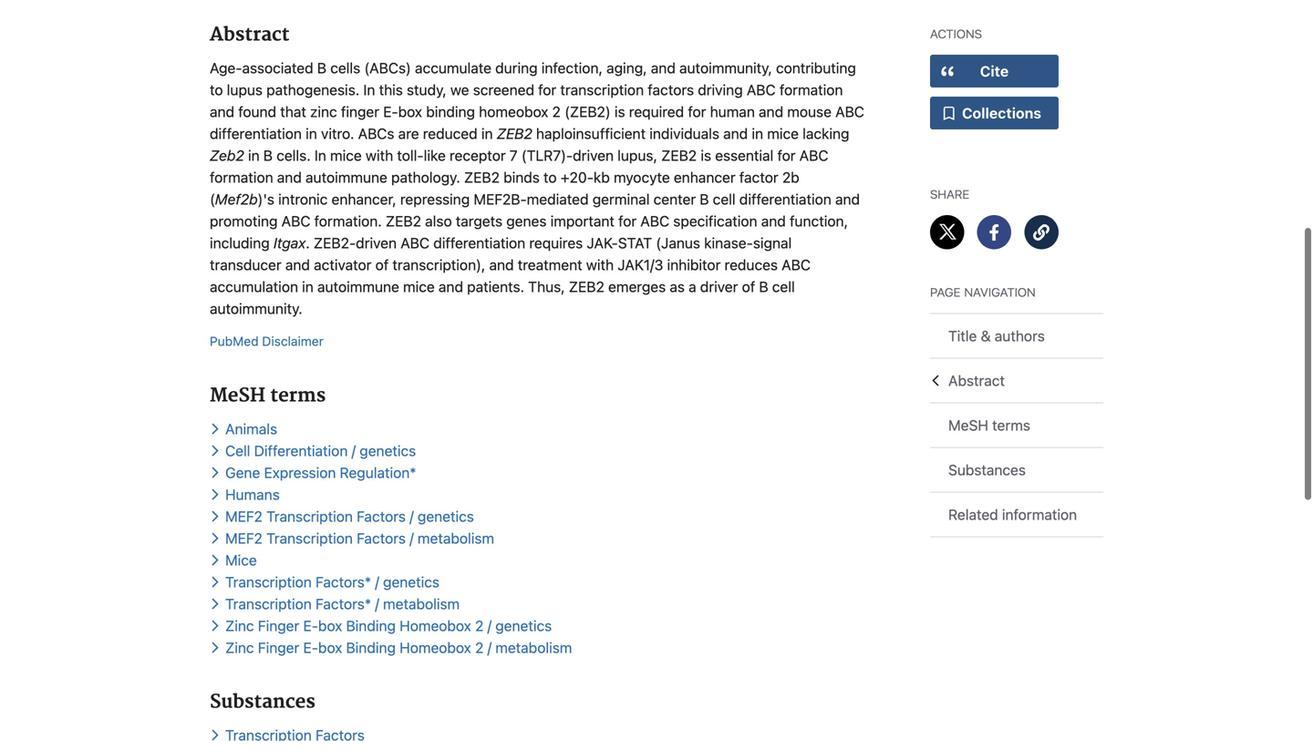 Task type: vqa. For each thing, say whether or not it's contained in the screenshot.
essential
yes



Task type: describe. For each thing, give the bounding box(es) containing it.
related information link
[[931, 493, 1104, 537]]

. zeb2-driven abc differentiation requires jak-stat (janus kinase-signal transducer and activator of transcription), and treatment with jak1/3 inhibitor reduces abc accumulation in autoimmune mice and patients. thus, zeb2 emerges as a driver of b cell autoimmunity.
[[210, 234, 811, 317]]

cell inside . zeb2-driven abc differentiation requires jak-stat (janus kinase-signal transducer and activator of transcription), and treatment with jak1/3 inhibitor reduces abc accumulation in autoimmune mice and patients. thus, zeb2 emerges as a driver of b cell autoimmunity.
[[773, 278, 795, 295]]

1 factors* from the top
[[316, 574, 371, 591]]

differentiation inside . zeb2-driven abc differentiation requires jak-stat (janus kinase-signal transducer and activator of transcription), and treatment with jak1/3 inhibitor reduces abc accumulation in autoimmune mice and patients. thus, zeb2 emerges as a driver of b cell autoimmunity.
[[434, 234, 526, 252]]

differentiation
[[254, 442, 348, 460]]

driven inside in b cells. in mice with toll-like receptor 7 (tlr7)-driven lupus, zeb2 is essential for abc formation and autoimmune pathology. zeb2 binds to +20-kb myocyte enhancer factor 2b (
[[573, 147, 614, 164]]

including
[[210, 234, 270, 252]]

to inside age-associated b cells (abcs) accumulate during infection, aging, and autoimmunity, contributing to lupus pathogenesis. in this study, we screened for transcription factors driving abc formation and found that zinc finger e-box binding homeobox 2 (zeb2) is required for human and mouse abc differentiation in vitro. abcs are reduced in
[[210, 81, 223, 98]]

factors
[[648, 81, 694, 98]]

(abcs)
[[364, 59, 411, 76]]

factor
[[740, 169, 779, 186]]

we
[[451, 81, 469, 98]]

b inside age-associated b cells (abcs) accumulate during infection, aging, and autoimmunity, contributing to lupus pathogenesis. in this study, we screened for transcription factors driving abc formation and found that zinc finger e-box binding homeobox 2 (zeb2) is required for human and mouse abc differentiation in vitro. abcs are reduced in
[[317, 59, 327, 76]]

mouse
[[788, 103, 832, 120]]

1 vertical spatial mesh
[[949, 417, 989, 434]]

2 factors from the top
[[357, 530, 406, 547]]

0 horizontal spatial mesh
[[210, 384, 266, 408]]

and inside zeb2 haploinsufficient individuals and in mice lacking zeb2
[[724, 125, 748, 142]]

1 binding from the top
[[346, 618, 396, 635]]

and left mouse
[[759, 103, 784, 120]]

inhibitor
[[667, 256, 721, 274]]

transcription factors* / genetics button
[[210, 574, 444, 591]]

0 vertical spatial metabolism
[[418, 530, 495, 547]]

as
[[670, 278, 685, 295]]

(
[[210, 191, 215, 208]]

humans
[[225, 486, 280, 503]]

(janus
[[656, 234, 701, 252]]

transcription),
[[393, 256, 486, 274]]

1 vertical spatial box
[[318, 618, 342, 635]]

specification
[[674, 212, 758, 230]]

in b cells. in mice with toll-like receptor 7 (tlr7)-driven lupus, zeb2 is essential for abc formation and autoimmune pathology. zeb2 binds to +20-kb myocyte enhancer factor 2b (
[[210, 147, 829, 208]]

autoimmune inside in b cells. in mice with toll-like receptor 7 (tlr7)-driven lupus, zeb2 is essential for abc formation and autoimmune pathology. zeb2 binds to +20-kb myocyte enhancer factor 2b (
[[306, 169, 388, 186]]

animals cell differentiation / genetics gene expression regulation* humans mef2 transcription factors / genetics mef2 transcription factors / metabolism mice transcription factors* / genetics transcription factors* / metabolism zinc finger e-box binding homeobox 2 / genetics zinc finger e-box binding homeobox 2 / metabolism
[[225, 420, 572, 657]]

zinc finger e-box binding homeobox 2 / metabolism button
[[210, 639, 577, 657]]

lupus
[[227, 81, 263, 98]]

repressing
[[400, 191, 470, 208]]

and inside in b cells. in mice with toll-like receptor 7 (tlr7)-driven lupus, zeb2 is essential for abc formation and autoimmune pathology. zeb2 binds to +20-kb myocyte enhancer factor 2b (
[[277, 169, 302, 186]]

contributing
[[776, 59, 857, 76]]

are
[[398, 125, 419, 142]]

toll-
[[397, 147, 424, 164]]

actions
[[931, 24, 983, 42]]

signal
[[754, 234, 792, 252]]

and up function,
[[836, 191, 860, 208]]

found
[[238, 103, 277, 120]]

differentiation inside age-associated b cells (abcs) accumulate during infection, aging, and autoimmunity, contributing to lupus pathogenesis. in this study, we screened for transcription factors driving abc formation and found that zinc finger e-box binding homeobox 2 (zeb2) is required for human and mouse abc differentiation in vitro. abcs are reduced in
[[210, 125, 302, 142]]

)'s
[[258, 191, 275, 208]]

abc down the center
[[641, 212, 670, 230]]

and down transcription),
[[439, 278, 464, 295]]

zeb2-
[[314, 234, 356, 252]]

accumulation
[[210, 278, 298, 295]]

+20-
[[561, 169, 594, 186]]

aging,
[[607, 59, 647, 76]]

for down infection, in the top left of the page
[[538, 81, 557, 98]]

1 factors from the top
[[357, 508, 406, 525]]

7
[[510, 147, 518, 164]]

essential
[[716, 147, 774, 164]]

receptor
[[450, 147, 506, 164]]

1 zinc from the top
[[225, 618, 254, 635]]

finger
[[341, 103, 380, 120]]

title
[[949, 328, 978, 345]]

like
[[424, 147, 446, 164]]

and up patients.
[[490, 256, 514, 274]]

accumulate
[[415, 59, 492, 76]]

autoimmunity,
[[680, 59, 773, 76]]

1 vertical spatial substances
[[210, 691, 316, 714]]

2 vertical spatial 2
[[475, 639, 484, 657]]

animals
[[225, 420, 277, 438]]

a
[[689, 278, 697, 295]]

formation inside age-associated b cells (abcs) accumulate during infection, aging, and autoimmunity, contributing to lupus pathogenesis. in this study, we screened for transcription factors driving abc formation and found that zinc finger e-box binding homeobox 2 (zeb2) is required for human and mouse abc differentiation in vitro. abcs are reduced in
[[780, 81, 844, 98]]

lupus,
[[618, 147, 658, 164]]

2 vertical spatial e-
[[303, 639, 318, 657]]

related information
[[949, 506, 1078, 524]]

information
[[1003, 506, 1078, 524]]

driving
[[698, 81, 743, 98]]

infection,
[[542, 59, 603, 76]]

homeobox
[[479, 103, 549, 120]]

1 horizontal spatial mesh terms
[[949, 417, 1031, 434]]

age-
[[210, 59, 242, 76]]

reduced
[[423, 125, 478, 142]]

transcription
[[561, 81, 644, 98]]

cite
[[981, 63, 1009, 80]]

for inside in b cells. in mice with toll-like receptor 7 (tlr7)-driven lupus, zeb2 is essential for abc formation and autoimmune pathology. zeb2 binds to +20-kb myocyte enhancer factor 2b (
[[778, 147, 796, 164]]

haploinsufficient
[[536, 125, 646, 142]]

driven inside . zeb2-driven abc differentiation requires jak-stat (janus kinase-signal transducer and activator of transcription), and treatment with jak1/3 inhibitor reduces abc accumulation in autoimmune mice and patients. thus, zeb2 emerges as a driver of b cell autoimmunity.
[[356, 234, 397, 252]]

0 vertical spatial terms
[[270, 384, 326, 408]]

intronic
[[278, 191, 328, 208]]

0 vertical spatial mesh terms
[[210, 384, 326, 408]]

(tlr7)-
[[522, 147, 573, 164]]

kinase-
[[705, 234, 754, 252]]

zeb2 down individuals at the top of the page
[[662, 147, 697, 164]]

screened
[[473, 81, 535, 98]]

enhancer
[[674, 169, 736, 186]]

transducer
[[210, 256, 282, 274]]

cells.
[[277, 147, 311, 164]]

that
[[280, 103, 306, 120]]

formation inside in b cells. in mice with toll-like receptor 7 (tlr7)-driven lupus, zeb2 is essential for abc formation and autoimmune pathology. zeb2 binds to +20-kb myocyte enhancer factor 2b (
[[210, 169, 273, 186]]

abc down also on the top of the page
[[401, 234, 430, 252]]

1 finger from the top
[[258, 618, 300, 635]]

2 vertical spatial metabolism
[[496, 639, 572, 657]]

0 horizontal spatial abstract
[[210, 23, 290, 46]]

0 vertical spatial substances
[[949, 462, 1026, 479]]

b inside in b cells. in mice with toll-like receptor 7 (tlr7)-driven lupus, zeb2 is essential for abc formation and autoimmune pathology. zeb2 binds to +20-kb myocyte enhancer factor 2b (
[[264, 147, 273, 164]]

mice button
[[210, 552, 262, 569]]

1 homeobox from the top
[[400, 618, 472, 635]]

cells
[[331, 59, 361, 76]]

2 finger from the top
[[258, 639, 300, 657]]

pubmed disclaimer link
[[210, 334, 324, 349]]

2 zinc from the top
[[225, 639, 254, 657]]

zinc
[[310, 103, 337, 120]]

study,
[[407, 81, 447, 98]]

2 mef2 from the top
[[225, 530, 263, 547]]

abc up human
[[747, 81, 776, 98]]

b inside )'s intronic enhancer, repressing mef2b-mediated germinal center b cell differentiation and promoting abc formation. zeb2 also targets genes important for abc specification and function, including
[[700, 191, 709, 208]]

kb
[[594, 169, 610, 186]]

1 vertical spatial 2
[[475, 618, 484, 635]]

itgax
[[274, 234, 306, 252]]

)'s intronic enhancer, repressing mef2b-mediated germinal center b cell differentiation and promoting abc formation. zeb2 also targets genes important for abc specification and function, including
[[210, 191, 860, 252]]

vitro.
[[321, 125, 354, 142]]

2b
[[783, 169, 800, 186]]

pubmed
[[210, 334, 259, 349]]

and up signal
[[762, 212, 786, 230]]

animals button
[[210, 420, 282, 438]]

to inside in b cells. in mice with toll-like receptor 7 (tlr7)-driven lupus, zeb2 is essential for abc formation and autoimmune pathology. zeb2 binds to +20-kb myocyte enhancer factor 2b (
[[544, 169, 557, 186]]

in inside . zeb2-driven abc differentiation requires jak-stat (janus kinase-signal transducer and activator of transcription), and treatment with jak1/3 inhibitor reduces abc accumulation in autoimmune mice and patients. thus, zeb2 emerges as a driver of b cell autoimmunity.
[[302, 278, 314, 295]]

2 factors* from the top
[[316, 596, 371, 613]]



Task type: locate. For each thing, give the bounding box(es) containing it.
0 vertical spatial with
[[366, 147, 393, 164]]

1 horizontal spatial driven
[[573, 147, 614, 164]]

is inside in b cells. in mice with toll-like receptor 7 (tlr7)-driven lupus, zeb2 is essential for abc formation and autoimmune pathology. zeb2 binds to +20-kb myocyte enhancer factor 2b (
[[701, 147, 712, 164]]

0 vertical spatial binding
[[346, 618, 396, 635]]

1 vertical spatial finger
[[258, 639, 300, 657]]

transcription
[[267, 508, 353, 525], [267, 530, 353, 547], [225, 574, 312, 591], [225, 596, 312, 613]]

0 vertical spatial of
[[376, 256, 389, 274]]

abc up itgax
[[282, 212, 311, 230]]

abstract up age-
[[210, 23, 290, 46]]

title & authors
[[949, 328, 1045, 345]]

0 horizontal spatial cell
[[713, 191, 736, 208]]

0 horizontal spatial substances
[[210, 691, 316, 714]]

zeb2 right thus,
[[569, 278, 605, 295]]

0 vertical spatial in
[[364, 81, 375, 98]]

lacking
[[803, 125, 850, 142]]

1 horizontal spatial abstract
[[949, 372, 1006, 390]]

0 horizontal spatial to
[[210, 81, 223, 98]]

1 horizontal spatial with
[[587, 256, 614, 274]]

mesh
[[210, 384, 266, 408], [949, 417, 989, 434]]

0 horizontal spatial mice
[[330, 147, 362, 164]]

mesh up animals dropdown button
[[210, 384, 266, 408]]

humans button
[[210, 486, 284, 503]]

differentiation down found
[[210, 125, 302, 142]]

1 vertical spatial autoimmune
[[318, 278, 400, 295]]

and down itgax
[[285, 256, 310, 274]]

1 vertical spatial of
[[742, 278, 756, 295]]

mice inside in b cells. in mice with toll-like receptor 7 (tlr7)-driven lupus, zeb2 is essential for abc formation and autoimmune pathology. zeb2 binds to +20-kb myocyte enhancer factor 2b (
[[330, 147, 362, 164]]

reduces
[[725, 256, 778, 274]]

autoimmune down activator
[[318, 278, 400, 295]]

&
[[981, 328, 991, 345]]

1 vertical spatial abstract
[[949, 372, 1006, 390]]

0 vertical spatial factors
[[357, 508, 406, 525]]

1 vertical spatial cell
[[773, 278, 795, 295]]

2 homeobox from the top
[[400, 639, 472, 657]]

title & authors link
[[931, 314, 1104, 358]]

b down "reduces"
[[760, 278, 769, 295]]

page
[[931, 283, 961, 300]]

abc inside in b cells. in mice with toll-like receptor 7 (tlr7)-driven lupus, zeb2 is essential for abc formation and autoimmune pathology. zeb2 binds to +20-kb myocyte enhancer factor 2b (
[[800, 147, 829, 164]]

substances
[[949, 462, 1026, 479], [210, 691, 316, 714]]

cell inside )'s intronic enhancer, repressing mef2b-mediated germinal center b cell differentiation and promoting abc formation. zeb2 also targets genes important for abc specification and function, including
[[713, 191, 736, 208]]

zinc finger e-box binding homeobox 2 / genetics button
[[210, 618, 557, 635]]

1 vertical spatial in
[[315, 147, 327, 164]]

abstract
[[210, 23, 290, 46], [949, 372, 1006, 390]]

1 horizontal spatial is
[[701, 147, 712, 164]]

binding down zinc finger e-box binding homeobox 2 / genetics dropdown button
[[346, 639, 396, 657]]

individuals
[[650, 125, 720, 142]]

1 vertical spatial factors*
[[316, 596, 371, 613]]

mediated
[[527, 191, 589, 208]]

page navigation
[[931, 283, 1036, 300]]

zeb2 inside zeb2 haploinsufficient individuals and in mice lacking zeb2
[[497, 125, 533, 142]]

1 vertical spatial mef2
[[225, 530, 263, 547]]

abc down signal
[[782, 256, 811, 274]]

1 horizontal spatial mice
[[403, 278, 435, 295]]

requires
[[530, 234, 583, 252]]

zeb2
[[497, 125, 533, 142], [662, 147, 697, 164], [464, 169, 500, 186], [386, 212, 422, 230], [569, 278, 605, 295]]

function,
[[790, 212, 849, 230]]

1 mef2 from the top
[[225, 508, 263, 525]]

e- inside age-associated b cells (abcs) accumulate during infection, aging, and autoimmunity, contributing to lupus pathogenesis. in this study, we screened for transcription factors driving abc formation and found that zinc finger e-box binding homeobox 2 (zeb2) is required for human and mouse abc differentiation in vitro. abcs are reduced in
[[383, 103, 398, 120]]

0 vertical spatial to
[[210, 81, 223, 98]]

1 vertical spatial formation
[[210, 169, 273, 186]]

disclaimer
[[262, 334, 324, 349]]

zinc
[[225, 618, 254, 635], [225, 639, 254, 657]]

1 vertical spatial metabolism
[[383, 596, 460, 613]]

binding
[[426, 103, 475, 120]]

genes
[[507, 212, 547, 230]]

is up the enhancer at the top right
[[701, 147, 712, 164]]

2 vertical spatial mice
[[403, 278, 435, 295]]

2 vertical spatial box
[[318, 639, 342, 657]]

to down (tlr7)- at left top
[[544, 169, 557, 186]]

germinal
[[593, 191, 650, 208]]

autoimmune up enhancer,
[[306, 169, 388, 186]]

mice inside zeb2 haploinsufficient individuals and in mice lacking zeb2
[[768, 125, 799, 142]]

1 horizontal spatial in
[[364, 81, 375, 98]]

0 vertical spatial mesh
[[210, 384, 266, 408]]

0 vertical spatial abstract
[[210, 23, 290, 46]]

in inside age-associated b cells (abcs) accumulate during infection, aging, and autoimmunity, contributing to lupus pathogenesis. in this study, we screened for transcription factors driving abc formation and found that zinc finger e-box binding homeobox 2 (zeb2) is required for human and mouse abc differentiation in vitro. abcs are reduced in
[[364, 81, 375, 98]]

treatment
[[518, 256, 583, 274]]

0 vertical spatial 2
[[553, 103, 561, 120]]

mesh terms up the animals
[[210, 384, 326, 408]]

1 horizontal spatial differentiation
[[434, 234, 526, 252]]

1 vertical spatial homeobox
[[400, 639, 472, 657]]

terms down abstract link
[[993, 417, 1031, 434]]

and
[[651, 59, 676, 76], [210, 103, 235, 120], [759, 103, 784, 120], [724, 125, 748, 142], [277, 169, 302, 186], [836, 191, 860, 208], [762, 212, 786, 230], [285, 256, 310, 274], [490, 256, 514, 274], [439, 278, 464, 295]]

for up 2b at the top of page
[[778, 147, 796, 164]]

0 vertical spatial differentiation
[[210, 125, 302, 142]]

pathology.
[[391, 169, 461, 186]]

also
[[425, 212, 452, 230]]

factors*
[[316, 574, 371, 591], [316, 596, 371, 613]]

1 vertical spatial mesh terms
[[949, 417, 1031, 434]]

zeb2 left also on the top of the page
[[386, 212, 422, 230]]

finger
[[258, 618, 300, 635], [258, 639, 300, 657]]

driver
[[701, 278, 739, 295]]

formation up mouse
[[780, 81, 844, 98]]

jak-
[[587, 234, 618, 252]]

1 vertical spatial e-
[[303, 618, 318, 635]]

collections
[[963, 104, 1042, 122]]

abc down lacking
[[800, 147, 829, 164]]

0 horizontal spatial is
[[615, 103, 626, 120]]

1 horizontal spatial to
[[544, 169, 557, 186]]

zeb2 inside )'s intronic enhancer, repressing mef2b-mediated germinal center b cell differentiation and promoting abc formation. zeb2 also targets genes important for abc specification and function, including
[[386, 212, 422, 230]]

1 horizontal spatial cell
[[773, 278, 795, 295]]

1 vertical spatial to
[[544, 169, 557, 186]]

in down .
[[302, 278, 314, 295]]

in up 'receptor'
[[482, 125, 493, 142]]

0 horizontal spatial terms
[[270, 384, 326, 408]]

mice down mouse
[[768, 125, 799, 142]]

in inside in b cells. in mice with toll-like receptor 7 (tlr7)-driven lupus, zeb2 is essential for abc formation and autoimmune pathology. zeb2 binds to +20-kb myocyte enhancer factor 2b (
[[315, 147, 327, 164]]

for up individuals at the top of the page
[[688, 103, 707, 120]]

binds
[[504, 169, 540, 186]]

2
[[553, 103, 561, 120], [475, 618, 484, 635], [475, 639, 484, 657]]

1 vertical spatial binding
[[346, 639, 396, 657]]

promoting
[[210, 212, 278, 230]]

transcription factors* / metabolism button
[[210, 596, 465, 613]]

with down abcs
[[366, 147, 393, 164]]

factors up mef2 transcription factors / metabolism dropdown button
[[357, 508, 406, 525]]

differentiation
[[210, 125, 302, 142], [740, 191, 832, 208], [434, 234, 526, 252]]

differentiation inside )'s intronic enhancer, repressing mef2b-mediated germinal center b cell differentiation and promoting abc formation. zeb2 also targets genes important for abc specification and function, including
[[740, 191, 832, 208]]

0 horizontal spatial mesh terms
[[210, 384, 326, 408]]

this
[[379, 81, 403, 98]]

1 vertical spatial is
[[701, 147, 712, 164]]

mice inside . zeb2-driven abc differentiation requires jak-stat (janus kinase-signal transducer and activator of transcription), and treatment with jak1/3 inhibitor reduces abc accumulation in autoimmune mice and patients. thus, zeb2 emerges as a driver of b cell autoimmunity.
[[403, 278, 435, 295]]

of right activator
[[376, 256, 389, 274]]

with down 'jak-'
[[587, 256, 614, 274]]

mesh terms
[[210, 384, 326, 408], [949, 417, 1031, 434]]

formation
[[780, 81, 844, 98], [210, 169, 273, 186]]

in down zinc
[[306, 125, 317, 142]]

1 vertical spatial zinc
[[225, 639, 254, 657]]

zeb2 haploinsufficient individuals and in mice lacking zeb2
[[210, 125, 850, 164]]

and up factors
[[651, 59, 676, 76]]

driven down haploinsufficient
[[573, 147, 614, 164]]

factors* down the transcription factors* / genetics dropdown button
[[316, 596, 371, 613]]

driven down formation.
[[356, 234, 397, 252]]

0 vertical spatial autoimmune
[[306, 169, 388, 186]]

mef2 up mice
[[225, 530, 263, 547]]

0 vertical spatial e-
[[383, 103, 398, 120]]

2 vertical spatial differentiation
[[434, 234, 526, 252]]

pubmed disclaimer
[[210, 334, 324, 349]]

with inside in b cells. in mice with toll-like receptor 7 (tlr7)-driven lupus, zeb2 is essential for abc formation and autoimmune pathology. zeb2 binds to +20-kb myocyte enhancer factor 2b (
[[366, 147, 393, 164]]

1 horizontal spatial substances
[[949, 462, 1026, 479]]

is inside age-associated b cells (abcs) accumulate during infection, aging, and autoimmunity, contributing to lupus pathogenesis. in this study, we screened for transcription factors driving abc formation and found that zinc finger e-box binding homeobox 2 (zeb2) is required for human and mouse abc differentiation in vitro. abcs are reduced in
[[615, 103, 626, 120]]

center
[[654, 191, 696, 208]]

during
[[496, 59, 538, 76]]

2 inside age-associated b cells (abcs) accumulate during infection, aging, and autoimmunity, contributing to lupus pathogenesis. in this study, we screened for transcription factors driving abc formation and found that zinc finger e-box binding homeobox 2 (zeb2) is required for human and mouse abc differentiation in vitro. abcs are reduced in
[[553, 103, 561, 120]]

1 vertical spatial terms
[[993, 417, 1031, 434]]

mef2 down humans dropdown button
[[225, 508, 263, 525]]

0 vertical spatial factors*
[[316, 574, 371, 591]]

0 horizontal spatial driven
[[356, 234, 397, 252]]

2 binding from the top
[[346, 639, 396, 657]]

1 horizontal spatial mesh
[[949, 417, 989, 434]]

1 vertical spatial differentiation
[[740, 191, 832, 208]]

0 vertical spatial finger
[[258, 618, 300, 635]]

mice down vitro.
[[330, 147, 362, 164]]

of down "reduces"
[[742, 278, 756, 295]]

b down the enhancer at the top right
[[700, 191, 709, 208]]

homeobox down zinc finger e-box binding homeobox 2 / genetics dropdown button
[[400, 639, 472, 657]]

terms down disclaimer
[[270, 384, 326, 408]]

b inside . zeb2-driven abc differentiation requires jak-stat (janus kinase-signal transducer and activator of transcription), and treatment with jak1/3 inhibitor reduces abc accumulation in autoimmune mice and patients. thus, zeb2 emerges as a driver of b cell autoimmunity.
[[760, 278, 769, 295]]

for down germinal
[[619, 212, 637, 230]]

1 vertical spatial with
[[587, 256, 614, 274]]

mesh up substances link
[[949, 417, 989, 434]]

in left this
[[364, 81, 375, 98]]

1 vertical spatial driven
[[356, 234, 397, 252]]

factors
[[357, 508, 406, 525], [357, 530, 406, 547]]

in right zeb2
[[248, 147, 260, 164]]

1 vertical spatial mice
[[330, 147, 362, 164]]

0 horizontal spatial differentiation
[[210, 125, 302, 142]]

zeb2
[[210, 147, 244, 164]]

mesh terms link
[[931, 404, 1104, 448]]

e-
[[383, 103, 398, 120], [303, 618, 318, 635], [303, 639, 318, 657]]

expression
[[264, 464, 336, 482]]

binding up the zinc finger e-box binding homeobox 2 / metabolism dropdown button
[[346, 618, 396, 635]]

terms
[[270, 384, 326, 408], [993, 417, 1031, 434]]

0 vertical spatial zinc
[[225, 618, 254, 635]]

box inside age-associated b cells (abcs) accumulate during infection, aging, and autoimmunity, contributing to lupus pathogenesis. in this study, we screened for transcription factors driving abc formation and found that zinc finger e-box binding homeobox 2 (zeb2) is required for human and mouse abc differentiation in vitro. abcs are reduced in
[[398, 103, 422, 120]]

0 vertical spatial is
[[615, 103, 626, 120]]

2 horizontal spatial mice
[[768, 125, 799, 142]]

important
[[551, 212, 615, 230]]

cell up specification
[[713, 191, 736, 208]]

abc up lacking
[[836, 103, 865, 120]]

and down lupus
[[210, 103, 235, 120]]

mef2b-
[[474, 191, 527, 208]]

1 horizontal spatial terms
[[993, 417, 1031, 434]]

factors down mef2 transcription factors / genetics dropdown button
[[357, 530, 406, 547]]

0 vertical spatial mice
[[768, 125, 799, 142]]

abstract down &
[[949, 372, 1006, 390]]

and down human
[[724, 125, 748, 142]]

0 vertical spatial mef2
[[225, 508, 263, 525]]

in inside zeb2 haploinsufficient individuals and in mice lacking zeb2
[[752, 125, 764, 142]]

related
[[949, 506, 999, 524]]

is down transcription
[[615, 103, 626, 120]]

0 vertical spatial cell
[[713, 191, 736, 208]]

formation up mef2b at the left
[[210, 169, 273, 186]]

abstract link
[[931, 359, 1104, 403]]

2 horizontal spatial differentiation
[[740, 191, 832, 208]]

mesh terms up substances link
[[949, 417, 1031, 434]]

autoimmune inside . zeb2-driven abc differentiation requires jak-stat (janus kinase-signal transducer and activator of transcription), and treatment with jak1/3 inhibitor reduces abc accumulation in autoimmune mice and patients. thus, zeb2 emerges as a driver of b cell autoimmunity.
[[318, 278, 400, 295]]

mef2b
[[215, 191, 258, 208]]

activator
[[314, 256, 372, 274]]

in inside in b cells. in mice with toll-like receptor 7 (tlr7)-driven lupus, zeb2 is essential for abc formation and autoimmune pathology. zeb2 binds to +20-kb myocyte enhancer factor 2b (
[[248, 147, 260, 164]]

/
[[352, 442, 356, 460], [410, 508, 414, 525], [410, 530, 414, 547], [375, 574, 379, 591], [375, 596, 379, 613], [488, 618, 492, 635], [488, 639, 492, 657]]

0 vertical spatial driven
[[573, 147, 614, 164]]

b left cells at the left
[[317, 59, 327, 76]]

targets
[[456, 212, 503, 230]]

1 vertical spatial factors
[[357, 530, 406, 547]]

0 horizontal spatial formation
[[210, 169, 273, 186]]

0 horizontal spatial with
[[366, 147, 393, 164]]

to down age-
[[210, 81, 223, 98]]

in right cells.
[[315, 147, 327, 164]]

0 vertical spatial box
[[398, 103, 422, 120]]

for inside )'s intronic enhancer, repressing mef2b-mediated germinal center b cell differentiation and promoting abc formation. zeb2 also targets genes important for abc specification and function, including
[[619, 212, 637, 230]]

b left cells.
[[264, 147, 273, 164]]

0 horizontal spatial in
[[315, 147, 327, 164]]

cell
[[225, 442, 250, 460]]

factors* up transcription factors* / metabolism dropdown button
[[316, 574, 371, 591]]

thus,
[[528, 278, 565, 295]]

associated
[[242, 59, 314, 76]]

1 horizontal spatial formation
[[780, 81, 844, 98]]

zeb2 down homeobox in the top left of the page
[[497, 125, 533, 142]]

differentiation down targets on the top left
[[434, 234, 526, 252]]

0 vertical spatial homeobox
[[400, 618, 472, 635]]

zeb2 inside . zeb2-driven abc differentiation requires jak-stat (janus kinase-signal transducer and activator of transcription), and treatment with jak1/3 inhibitor reduces abc accumulation in autoimmune mice and patients. thus, zeb2 emerges as a driver of b cell autoimmunity.
[[569, 278, 605, 295]]

mice down transcription),
[[403, 278, 435, 295]]

0 vertical spatial formation
[[780, 81, 844, 98]]

and down cells.
[[277, 169, 302, 186]]

for
[[538, 81, 557, 98], [688, 103, 707, 120], [778, 147, 796, 164], [619, 212, 637, 230]]

0 horizontal spatial of
[[376, 256, 389, 274]]

homeobox up the zinc finger e-box binding homeobox 2 / metabolism dropdown button
[[400, 618, 472, 635]]

autoimmunity.
[[210, 300, 303, 317]]

differentiation down 2b at the top of page
[[740, 191, 832, 208]]

to
[[210, 81, 223, 98], [544, 169, 557, 186]]

1 horizontal spatial of
[[742, 278, 756, 295]]

.
[[306, 234, 310, 252]]

mice
[[225, 552, 257, 569]]

age-associated b cells (abcs) accumulate during infection, aging, and autoimmunity, contributing to lupus pathogenesis. in this study, we screened for transcription factors driving abc formation and found that zinc finger e-box binding homeobox 2 (zeb2) is required for human and mouse abc differentiation in vitro. abcs are reduced in
[[210, 59, 865, 142]]

enhancer,
[[332, 191, 397, 208]]

zeb2 down 'receptor'
[[464, 169, 500, 186]]

in up essential on the top right
[[752, 125, 764, 142]]

of
[[376, 256, 389, 274], [742, 278, 756, 295]]

is
[[615, 103, 626, 120], [701, 147, 712, 164]]

with inside . zeb2-driven abc differentiation requires jak-stat (janus kinase-signal transducer and activator of transcription), and treatment with jak1/3 inhibitor reduces abc accumulation in autoimmune mice and patients. thus, zeb2 emerges as a driver of b cell autoimmunity.
[[587, 256, 614, 274]]

myocyte
[[614, 169, 670, 186]]

cell down "reduces"
[[773, 278, 795, 295]]



